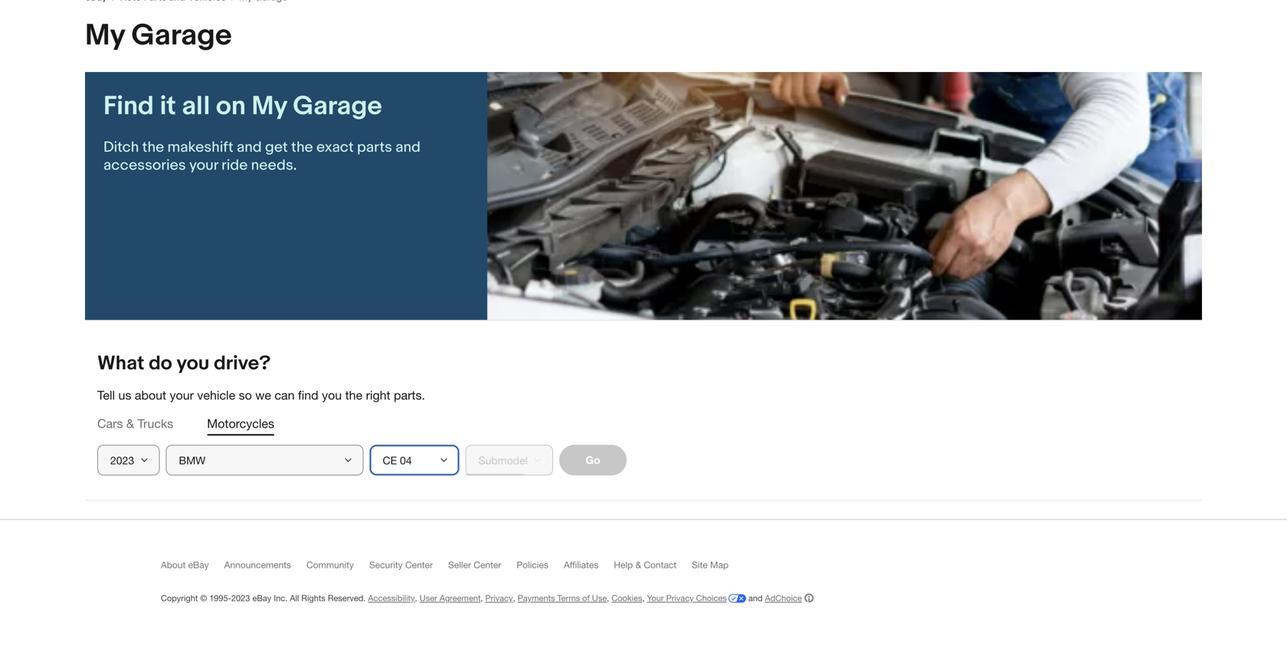 Task type: locate. For each thing, give the bounding box(es) containing it.
1 vertical spatial &
[[636, 560, 642, 570]]

use
[[592, 593, 607, 603]]

and right 'parts'
[[396, 138, 421, 156]]

& inside tab list
[[126, 417, 134, 431]]

1 vertical spatial my
[[252, 90, 287, 122]]

vehicle
[[197, 388, 235, 403]]

& right cars
[[126, 417, 134, 431]]

2 privacy from the left
[[667, 593, 694, 603]]

community
[[307, 560, 354, 570]]

tab list containing cars & trucks
[[97, 415, 1191, 433]]

about
[[161, 560, 186, 570]]

ebay left inc.
[[253, 593, 272, 603]]

you
[[177, 352, 210, 376], [322, 388, 342, 403]]

center right security
[[406, 560, 433, 570]]

my
[[85, 18, 125, 54], [252, 90, 287, 122]]

center
[[406, 560, 433, 570], [474, 560, 502, 570]]

your
[[189, 156, 218, 174], [170, 388, 194, 403]]

1 , from the left
[[415, 593, 417, 603]]

your right about
[[170, 388, 194, 403]]

& right help
[[636, 560, 642, 570]]

1 horizontal spatial garage
[[293, 90, 382, 122]]

you right the find
[[322, 388, 342, 403]]

0 horizontal spatial the
[[142, 138, 164, 156]]

0 horizontal spatial garage
[[131, 18, 232, 54]]

, left the cookies on the left of the page
[[607, 593, 610, 603]]

about
[[135, 388, 166, 403]]

1 privacy from the left
[[486, 593, 513, 603]]

2 center from the left
[[474, 560, 502, 570]]

tell us about your vehicle so we can find you the right parts.
[[97, 388, 425, 403]]

your
[[647, 593, 664, 603]]

your privacy choices link
[[647, 593, 747, 603]]

, left payments
[[513, 593, 516, 603]]

0 vertical spatial you
[[177, 352, 210, 376]]

policies
[[517, 560, 549, 570]]

find
[[298, 388, 319, 403]]

motorcycles
[[207, 417, 274, 431]]

center inside seller center link
[[474, 560, 502, 570]]

0 vertical spatial my
[[85, 18, 125, 54]]

0 vertical spatial your
[[189, 156, 218, 174]]

do
[[149, 352, 172, 376]]

privacy right your
[[667, 593, 694, 603]]

on
[[216, 90, 246, 122]]

0 vertical spatial &
[[126, 417, 134, 431]]

community link
[[307, 560, 369, 577]]

0 horizontal spatial ebay
[[188, 560, 209, 570]]

the right get
[[291, 138, 313, 156]]

center right seller
[[474, 560, 502, 570]]

my right on
[[252, 90, 287, 122]]

needs.
[[251, 156, 297, 174]]

2 horizontal spatial the
[[345, 388, 363, 403]]

copyright
[[161, 593, 198, 603]]

1 horizontal spatial you
[[322, 388, 342, 403]]

contact
[[644, 560, 677, 570]]

1 horizontal spatial &
[[636, 560, 642, 570]]

1 center from the left
[[406, 560, 433, 570]]

0 horizontal spatial &
[[126, 417, 134, 431]]

get
[[265, 138, 288, 156]]

privacy down seller center link at the bottom
[[486, 593, 513, 603]]

map
[[711, 560, 729, 570]]

privacy link
[[486, 593, 513, 603]]

center for seller center
[[474, 560, 502, 570]]

makeshift
[[168, 138, 234, 156]]

1995-
[[209, 593, 231, 603]]

site
[[692, 560, 708, 570]]

your left 'ride'
[[189, 156, 218, 174]]

0 horizontal spatial privacy
[[486, 593, 513, 603]]

what
[[97, 352, 144, 376]]

cookies link
[[612, 593, 643, 603]]

1 horizontal spatial ebay
[[253, 593, 272, 603]]

the left right
[[345, 388, 363, 403]]

ebay right about
[[188, 560, 209, 570]]

the right the ditch
[[142, 138, 164, 156]]

affiliates
[[564, 560, 599, 570]]

my up find
[[85, 18, 125, 54]]

announcements link
[[224, 560, 307, 577]]

, left privacy "link"
[[481, 593, 483, 603]]

4 , from the left
[[607, 593, 610, 603]]

and left get
[[237, 138, 262, 156]]

your inside ditch the makeshift and get the exact parts and accessories your ride needs.
[[189, 156, 218, 174]]

center inside the security center link
[[406, 560, 433, 570]]

and
[[237, 138, 262, 156], [396, 138, 421, 156], [749, 593, 763, 603]]

0 vertical spatial garage
[[131, 18, 232, 54]]

, left the user
[[415, 593, 417, 603]]

we
[[255, 388, 271, 403]]

so
[[239, 388, 252, 403]]

garage up it
[[131, 18, 232, 54]]

tab list
[[97, 415, 1191, 433]]

and left adchoice
[[749, 593, 763, 603]]

the
[[142, 138, 164, 156], [291, 138, 313, 156], [345, 388, 363, 403]]

payments
[[518, 593, 555, 603]]

seller center link
[[448, 560, 517, 577]]

1 horizontal spatial center
[[474, 560, 502, 570]]

1 horizontal spatial privacy
[[667, 593, 694, 603]]

cookies
[[612, 593, 643, 603]]

1 vertical spatial you
[[322, 388, 342, 403]]

parts.
[[394, 388, 425, 403]]

my garage main content
[[73, 0, 1215, 501]]

exact
[[317, 138, 354, 156]]

cars
[[97, 417, 123, 431]]

you right do
[[177, 352, 210, 376]]

affiliates link
[[564, 560, 614, 577]]

garage up exact
[[293, 90, 382, 122]]

garage
[[131, 18, 232, 54], [293, 90, 382, 122]]

, left your
[[643, 593, 645, 603]]

0 horizontal spatial center
[[406, 560, 433, 570]]

find it all on my garage
[[103, 90, 382, 122]]

it
[[160, 90, 176, 122]]

privacy
[[486, 593, 513, 603], [667, 593, 694, 603]]

parts
[[357, 138, 392, 156]]

&
[[126, 417, 134, 431], [636, 560, 642, 570]]

2 , from the left
[[481, 593, 483, 603]]

5 , from the left
[[643, 593, 645, 603]]

1 vertical spatial garage
[[293, 90, 382, 122]]

reserved.
[[328, 593, 366, 603]]

,
[[415, 593, 417, 603], [481, 593, 483, 603], [513, 593, 516, 603], [607, 593, 610, 603], [643, 593, 645, 603]]

ebay
[[188, 560, 209, 570], [253, 593, 272, 603]]

trucks
[[138, 417, 173, 431]]

& for help
[[636, 560, 642, 570]]



Task type: vqa. For each thing, say whether or not it's contained in the screenshot.
Garage
yes



Task type: describe. For each thing, give the bounding box(es) containing it.
help & contact
[[614, 560, 677, 570]]

1 horizontal spatial the
[[291, 138, 313, 156]]

1 horizontal spatial and
[[396, 138, 421, 156]]

help
[[614, 560, 633, 570]]

payments terms of use link
[[518, 593, 607, 603]]

choices
[[697, 593, 727, 603]]

accessibility link
[[368, 593, 415, 603]]

and adchoice
[[747, 593, 802, 603]]

my garage
[[85, 18, 232, 54]]

rights
[[302, 593, 326, 603]]

us
[[118, 388, 131, 403]]

1 vertical spatial your
[[170, 388, 194, 403]]

adchoice
[[765, 593, 802, 603]]

& for cars
[[126, 417, 134, 431]]

seller center
[[448, 560, 502, 570]]

ride
[[222, 156, 248, 174]]

0 vertical spatial ebay
[[188, 560, 209, 570]]

agreement
[[440, 593, 481, 603]]

user agreement link
[[420, 593, 481, 603]]

about ebay link
[[161, 560, 224, 577]]

adchoice link
[[765, 593, 814, 603]]

copyright © 1995-2023 ebay inc. all rights reserved. accessibility , user agreement , privacy , payments terms of use , cookies , your privacy choices
[[161, 593, 727, 603]]

right
[[366, 388, 391, 403]]

accessories
[[103, 156, 186, 174]]

about ebay
[[161, 560, 209, 570]]

user
[[420, 593, 437, 603]]

1 vertical spatial ebay
[[253, 593, 272, 603]]

security center link
[[369, 560, 448, 577]]

site map link
[[692, 560, 744, 577]]

security center
[[369, 560, 433, 570]]

center for security center
[[406, 560, 433, 570]]

drive?
[[214, 352, 271, 376]]

1 horizontal spatial my
[[252, 90, 287, 122]]

policies link
[[517, 560, 564, 577]]

find
[[103, 90, 154, 122]]

cars & trucks
[[97, 417, 173, 431]]

accessibility
[[368, 593, 415, 603]]

0 horizontal spatial my
[[85, 18, 125, 54]]

0 horizontal spatial you
[[177, 352, 210, 376]]

tab list inside my garage main content
[[97, 415, 1191, 433]]

©
[[200, 593, 207, 603]]

ditch the makeshift and get the exact parts and accessories your ride needs.
[[103, 138, 421, 174]]

seller
[[448, 560, 471, 570]]

site map
[[692, 560, 729, 570]]

help & contact link
[[614, 560, 692, 577]]

security
[[369, 560, 403, 570]]

0 horizontal spatial and
[[237, 138, 262, 156]]

of
[[583, 593, 590, 603]]

can
[[275, 388, 295, 403]]

announcements
[[224, 560, 291, 570]]

go
[[586, 454, 601, 467]]

2023
[[231, 593, 250, 603]]

all
[[182, 90, 210, 122]]

3 , from the left
[[513, 593, 516, 603]]

what do you drive?
[[97, 352, 271, 376]]

all
[[290, 593, 299, 603]]

go button
[[560, 445, 627, 476]]

tell
[[97, 388, 115, 403]]

terms
[[558, 593, 580, 603]]

ditch
[[103, 138, 139, 156]]

inc.
[[274, 593, 288, 603]]

2 horizontal spatial and
[[749, 593, 763, 603]]



